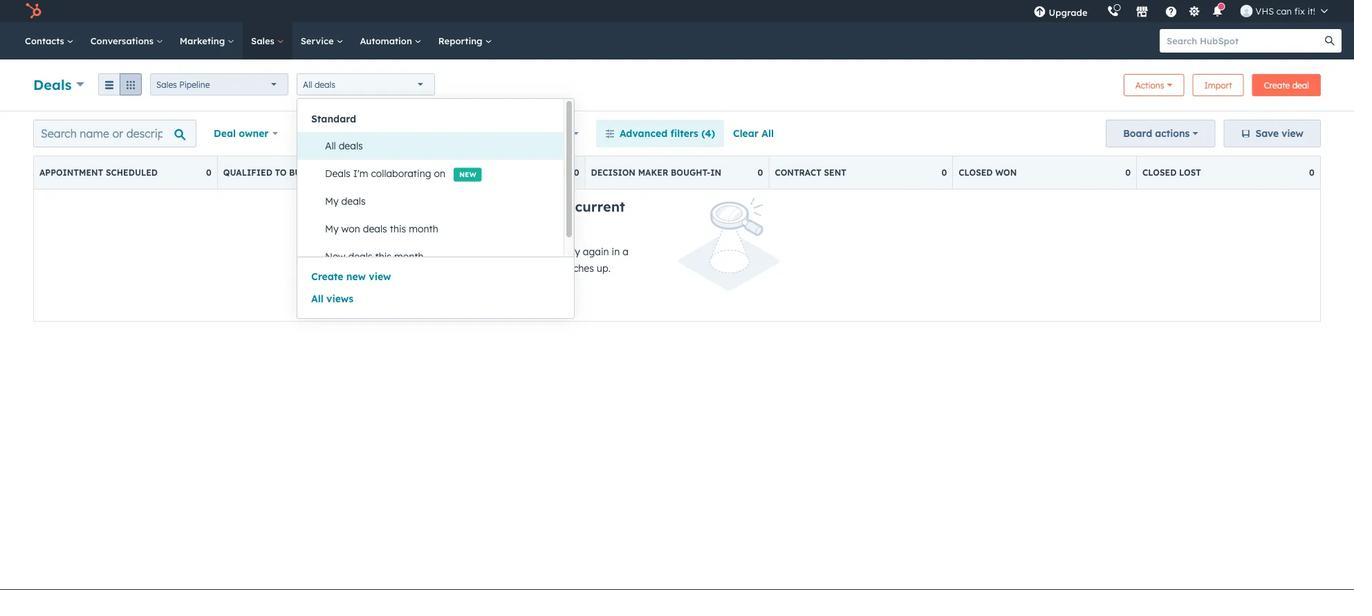 Task type: locate. For each thing, give the bounding box(es) containing it.
upgrade image
[[1034, 6, 1047, 19]]

2 scheduled from the left
[[477, 167, 529, 178]]

scheduled
[[106, 167, 158, 178], [477, 167, 529, 178]]

0 horizontal spatial closed
[[959, 167, 993, 178]]

sales for sales
[[251, 35, 277, 46]]

this inside button
[[390, 223, 406, 235]]

settings image
[[1189, 6, 1201, 18]]

my for my deals
[[325, 195, 339, 207]]

month inside button
[[409, 223, 439, 235]]

1 horizontal spatial won
[[996, 167, 1017, 178]]

the inside expecting to see new deals? try again in a few seconds as the system catches up.
[[507, 262, 521, 274]]

create new view button
[[311, 268, 391, 285]]

month
[[409, 223, 439, 235], [394, 250, 424, 263]]

1 0 from the left
[[206, 167, 212, 178]]

0 right i'm
[[390, 167, 396, 178]]

2 closed from the left
[[1143, 167, 1177, 178]]

1 horizontal spatial closed
[[1143, 167, 1177, 178]]

up.
[[597, 262, 611, 274]]

to left buy
[[275, 167, 287, 178]]

scheduled down search name or description search field
[[106, 167, 158, 178]]

0 vertical spatial won
[[996, 167, 1017, 178]]

date
[[340, 127, 362, 139], [461, 127, 483, 139], [548, 127, 570, 139]]

0 left contract
[[758, 167, 763, 178]]

save
[[1256, 127, 1280, 139]]

closed for closed won
[[959, 167, 993, 178]]

deals for deals
[[33, 76, 72, 93]]

view down new deals this month
[[369, 271, 391, 283]]

0 for closed won
[[1126, 167, 1131, 178]]

won for closed
[[996, 167, 1017, 178]]

0 vertical spatial this
[[390, 223, 406, 235]]

maker
[[638, 167, 669, 178]]

create down new
[[311, 271, 344, 283]]

all deals inside all deals dropdown button
[[303, 79, 336, 90]]

3 date from the left
[[548, 127, 570, 139]]

create left deal at right
[[1265, 80, 1291, 90]]

month down no
[[409, 223, 439, 235]]

expecting to see new deals? try again in a few seconds as the system catches up.
[[434, 246, 629, 274]]

2 horizontal spatial date
[[548, 127, 570, 139]]

5 0 from the left
[[942, 167, 947, 178]]

standard
[[311, 113, 356, 125]]

6 0 from the left
[[1126, 167, 1131, 178]]

qualified
[[223, 167, 272, 178]]

2 vertical spatial create
[[311, 271, 344, 283]]

date right close
[[548, 127, 570, 139]]

all up "standard"
[[303, 79, 312, 90]]

1 my from the top
[[325, 195, 339, 207]]

0 horizontal spatial the
[[507, 262, 521, 274]]

all left the 'views'
[[311, 293, 324, 305]]

decision
[[591, 167, 636, 178]]

Search name or description search field
[[33, 120, 197, 147]]

1 horizontal spatial new
[[459, 170, 477, 179]]

create deal
[[1265, 80, 1310, 90]]

2 0 from the left
[[390, 167, 396, 178]]

0 vertical spatial month
[[409, 223, 439, 235]]

new right see
[[513, 246, 531, 258]]

menu containing vhs can fix it!
[[1024, 0, 1338, 22]]

2 horizontal spatial deals
[[458, 198, 497, 215]]

to inside expecting to see new deals? try again in a few seconds as the system catches up.
[[482, 246, 492, 258]]

1 vertical spatial to
[[482, 246, 492, 258]]

create down "standard"
[[305, 127, 337, 139]]

1 vertical spatial this
[[375, 250, 392, 263]]

advanced filters (4)
[[620, 127, 715, 139]]

2 vertical spatial deals
[[458, 198, 497, 215]]

activity
[[421, 127, 458, 139]]

7 0 from the left
[[1310, 167, 1315, 178]]

0 horizontal spatial scheduled
[[106, 167, 158, 178]]

4 0 from the left
[[758, 167, 763, 178]]

see
[[494, 246, 510, 258]]

(4)
[[702, 127, 715, 139]]

1 vertical spatial deals
[[325, 167, 351, 180]]

closed for closed lost
[[1143, 167, 1177, 178]]

standard button
[[298, 107, 564, 130]]

presentation scheduled
[[407, 167, 529, 178]]

all deals
[[303, 79, 336, 90], [325, 140, 363, 152]]

0 horizontal spatial won
[[342, 223, 360, 235]]

deals left i'm
[[325, 167, 351, 180]]

the right match on the left top
[[549, 198, 571, 215]]

0 vertical spatial sales
[[251, 35, 277, 46]]

deals inside all deals button
[[339, 140, 363, 152]]

to for expecting
[[482, 246, 492, 258]]

save view button
[[1224, 120, 1322, 147]]

menu
[[1024, 0, 1338, 22]]

conversations link
[[82, 22, 171, 60]]

deals
[[33, 76, 72, 93], [325, 167, 351, 180], [458, 198, 497, 215]]

1 vertical spatial view
[[369, 271, 391, 283]]

2 vertical spatial new
[[346, 271, 366, 283]]

all deals up "standard"
[[303, 79, 336, 90]]

catches
[[559, 262, 594, 274]]

month left the few
[[394, 250, 424, 263]]

0 vertical spatial my
[[325, 195, 339, 207]]

1 horizontal spatial deals
[[325, 167, 351, 180]]

0 left closed won
[[942, 167, 947, 178]]

1 horizontal spatial to
[[482, 246, 492, 258]]

1 horizontal spatial view
[[1282, 127, 1304, 139]]

no
[[434, 198, 454, 215]]

Search HubSpot search field
[[1160, 29, 1330, 53]]

deals for deals i'm collaborating on
[[325, 167, 351, 180]]

1 vertical spatial all deals
[[325, 140, 363, 152]]

0 for closed lost
[[1310, 167, 1315, 178]]

advanced filters (4) button
[[596, 120, 724, 147]]

the right as
[[507, 262, 521, 274]]

create
[[1265, 80, 1291, 90], [305, 127, 337, 139], [311, 271, 344, 283]]

date for create date
[[340, 127, 362, 139]]

won
[[996, 167, 1017, 178], [342, 223, 360, 235]]

in
[[612, 246, 620, 258]]

deals for my deals button
[[342, 195, 366, 207]]

sales inside popup button
[[156, 79, 177, 90]]

sales pipeline button
[[150, 73, 289, 95]]

new right on
[[459, 170, 477, 179]]

this up new deals this month
[[390, 223, 406, 235]]

0 down save view button
[[1310, 167, 1315, 178]]

deals right no
[[458, 198, 497, 215]]

all down create date
[[325, 140, 336, 152]]

decision maker bought-in
[[591, 167, 722, 178]]

new inside expecting to see new deals? try again in a few seconds as the system catches up.
[[513, 246, 531, 258]]

hubspot link
[[17, 3, 52, 19]]

0 for presentation scheduled
[[574, 167, 580, 178]]

0 vertical spatial create
[[1265, 80, 1291, 90]]

create inside button
[[311, 271, 344, 283]]

deal owner
[[214, 127, 269, 139]]

0 vertical spatial deals
[[33, 76, 72, 93]]

deals inside no deals match the current filters.
[[458, 198, 497, 215]]

0 vertical spatial all deals
[[303, 79, 336, 90]]

marketplaces image
[[1137, 6, 1149, 19]]

deals up new deals this month
[[363, 223, 387, 235]]

view right save
[[1282, 127, 1304, 139]]

bought-
[[671, 167, 711, 178]]

last
[[398, 127, 418, 139]]

2 my from the top
[[325, 223, 339, 235]]

clear all button
[[724, 120, 783, 147]]

deals inside popup button
[[33, 76, 72, 93]]

help image
[[1166, 6, 1178, 19]]

1 vertical spatial won
[[342, 223, 360, 235]]

settings link
[[1186, 4, 1204, 18]]

3 0 from the left
[[574, 167, 580, 178]]

0 vertical spatial the
[[549, 198, 571, 215]]

0 vertical spatial to
[[275, 167, 287, 178]]

to left see
[[482, 246, 492, 258]]

board
[[1124, 127, 1153, 139]]

deals for new deals this month "button"
[[348, 250, 373, 263]]

group
[[98, 73, 142, 95]]

close
[[519, 127, 545, 139]]

create date
[[305, 127, 362, 139]]

can
[[1277, 5, 1293, 17]]

filters
[[671, 127, 699, 139]]

date right 'activity' on the top of the page
[[461, 127, 483, 139]]

deals banner
[[33, 70, 1322, 97]]

sales left pipeline
[[156, 79, 177, 90]]

sales
[[251, 35, 277, 46], [156, 79, 177, 90]]

closed lost
[[1143, 167, 1202, 178]]

0 horizontal spatial deals
[[33, 76, 72, 93]]

deals up create new view
[[348, 250, 373, 263]]

0 left "qualified"
[[206, 167, 212, 178]]

1 vertical spatial sales
[[156, 79, 177, 90]]

create inside popup button
[[305, 127, 337, 139]]

deal owner button
[[205, 120, 287, 147]]

all inside dropdown button
[[303, 79, 312, 90]]

1 vertical spatial new
[[513, 246, 531, 258]]

deals inside my deals button
[[342, 195, 366, 207]]

vhs
[[1256, 5, 1275, 17]]

1 horizontal spatial scheduled
[[477, 167, 529, 178]]

date for close date
[[548, 127, 570, 139]]

0 horizontal spatial new
[[346, 271, 366, 283]]

sales left service
[[251, 35, 277, 46]]

upgrade
[[1049, 7, 1088, 18]]

0 down board
[[1126, 167, 1131, 178]]

this down my won deals this month
[[375, 250, 392, 263]]

appointment
[[39, 167, 103, 178]]

deals down i'm
[[342, 195, 366, 207]]

1 scheduled from the left
[[106, 167, 158, 178]]

1 horizontal spatial the
[[549, 198, 571, 215]]

0 horizontal spatial to
[[275, 167, 287, 178]]

all deals down create date
[[325, 140, 363, 152]]

1 vertical spatial my
[[325, 223, 339, 235]]

deals down the contacts link
[[33, 76, 72, 93]]

this inside "button"
[[375, 250, 392, 263]]

menu item
[[1098, 0, 1101, 22]]

terry turtle image
[[1241, 5, 1253, 17]]

1 date from the left
[[340, 127, 362, 139]]

0 left the decision
[[574, 167, 580, 178]]

0 horizontal spatial date
[[340, 127, 362, 139]]

deals down create date
[[339, 140, 363, 152]]

deals
[[315, 79, 336, 90], [339, 140, 363, 152], [342, 195, 366, 207], [363, 223, 387, 235], [348, 250, 373, 263]]

my for my won deals this month
[[325, 223, 339, 235]]

1 vertical spatial month
[[394, 250, 424, 263]]

service
[[301, 35, 337, 46]]

0 for decision maker bought-in
[[758, 167, 763, 178]]

1 closed from the left
[[959, 167, 993, 178]]

create for create deal
[[1265, 80, 1291, 90]]

1 vertical spatial create
[[305, 127, 337, 139]]

advanced
[[620, 127, 668, 139]]

create inside button
[[1265, 80, 1291, 90]]

match
[[501, 198, 545, 215]]

new
[[459, 170, 477, 179], [513, 246, 531, 258], [346, 271, 366, 283]]

deals i'm collaborating on
[[325, 167, 446, 180]]

deals up "standard"
[[315, 79, 336, 90]]

expecting
[[434, 246, 480, 258]]

0 vertical spatial new
[[459, 170, 477, 179]]

scheduled up match on the left top
[[477, 167, 529, 178]]

date down "standard"
[[340, 127, 362, 139]]

2 horizontal spatial new
[[513, 246, 531, 258]]

1 horizontal spatial date
[[461, 127, 483, 139]]

0 horizontal spatial view
[[369, 271, 391, 283]]

0 horizontal spatial sales
[[156, 79, 177, 90]]

this
[[390, 223, 406, 235], [375, 250, 392, 263]]

0 vertical spatial view
[[1282, 127, 1304, 139]]

new down new deals this month
[[346, 271, 366, 283]]

view
[[1282, 127, 1304, 139], [369, 271, 391, 283]]

1 vertical spatial the
[[507, 262, 521, 274]]

1 horizontal spatial sales
[[251, 35, 277, 46]]

won inside button
[[342, 223, 360, 235]]

the
[[549, 198, 571, 215], [507, 262, 521, 274]]

deals inside new deals this month "button"
[[348, 250, 373, 263]]



Task type: vqa. For each thing, say whether or not it's contained in the screenshot.
"Email performance chart"
no



Task type: describe. For each thing, give the bounding box(es) containing it.
deals button
[[33, 74, 84, 94]]

deal
[[1293, 80, 1310, 90]]

2 date from the left
[[461, 127, 483, 139]]

my deals
[[325, 195, 366, 207]]

notifications button
[[1206, 0, 1230, 22]]

deals inside all deals dropdown button
[[315, 79, 336, 90]]

all right clear
[[762, 127, 774, 139]]

buy
[[289, 167, 307, 178]]

new deals this month button
[[311, 243, 564, 271]]

deals for all deals button
[[339, 140, 363, 152]]

import
[[1205, 80, 1233, 90]]

contacts link
[[17, 22, 82, 60]]

last activity date
[[398, 127, 483, 139]]

actions
[[1136, 80, 1165, 90]]

all views
[[311, 293, 354, 305]]

deal
[[214, 127, 236, 139]]

reporting
[[439, 35, 485, 46]]

all deals button
[[311, 132, 564, 160]]

marketing link
[[171, 22, 243, 60]]

actions button
[[1124, 74, 1185, 96]]

deals?
[[534, 246, 564, 258]]

service link
[[292, 22, 352, 60]]

actions
[[1156, 127, 1190, 139]]

create for create new view
[[311, 271, 344, 283]]

as
[[493, 262, 504, 274]]

help button
[[1160, 0, 1184, 22]]

sent
[[824, 167, 847, 178]]

pipeline
[[179, 79, 210, 90]]

all views link
[[311, 293, 354, 305]]

in
[[711, 167, 722, 178]]

automation link
[[352, 22, 430, 60]]

group inside deals banner
[[98, 73, 142, 95]]

no deals match the current filters.
[[434, 198, 626, 232]]

qualified to buy
[[223, 167, 307, 178]]

on
[[434, 167, 446, 180]]

current
[[575, 198, 626, 215]]

close date button
[[510, 120, 588, 147]]

collaborating
[[371, 167, 431, 180]]

again
[[583, 246, 609, 258]]

clear all
[[733, 127, 774, 139]]

deals inside my won deals this month button
[[363, 223, 387, 235]]

system
[[524, 262, 556, 274]]

create for create date
[[305, 127, 337, 139]]

sales link
[[243, 22, 292, 60]]

clear
[[733, 127, 759, 139]]

board actions
[[1124, 127, 1190, 139]]

all deals inside all deals button
[[325, 140, 363, 152]]

contacts
[[25, 35, 67, 46]]

lost
[[1180, 167, 1202, 178]]

my won deals this month
[[325, 223, 439, 235]]

won for my
[[342, 223, 360, 235]]

contract sent
[[775, 167, 847, 178]]

calling icon image
[[1107, 5, 1120, 18]]

to for qualified
[[275, 167, 287, 178]]

import button
[[1193, 74, 1245, 96]]

0 for qualified to buy
[[390, 167, 396, 178]]

the inside no deals match the current filters.
[[549, 198, 571, 215]]

close date
[[519, 127, 570, 139]]

marketplaces button
[[1128, 0, 1157, 22]]

scheduled for presentation scheduled
[[477, 167, 529, 178]]

filters.
[[434, 215, 478, 232]]

views
[[327, 293, 354, 305]]

my won deals this month button
[[311, 215, 564, 243]]

0 for contract sent
[[942, 167, 947, 178]]

vhs can fix it!
[[1256, 5, 1316, 17]]

new deals this month
[[325, 250, 424, 263]]

vhs can fix it! button
[[1233, 0, 1337, 22]]

my deals button
[[311, 188, 564, 215]]

0 for appointment scheduled
[[206, 167, 212, 178]]

appointment scheduled
[[39, 167, 158, 178]]

sales pipeline
[[156, 79, 210, 90]]

it!
[[1308, 5, 1316, 17]]

few
[[434, 262, 450, 274]]

create new view
[[311, 271, 391, 283]]

owner
[[239, 127, 269, 139]]

search button
[[1319, 29, 1342, 53]]

notifications image
[[1212, 6, 1224, 19]]

a
[[623, 246, 629, 258]]

marketing
[[180, 35, 228, 46]]

closed won
[[959, 167, 1017, 178]]

i'm
[[353, 167, 368, 180]]

contract
[[775, 167, 822, 178]]

month inside "button"
[[394, 250, 424, 263]]

search image
[[1326, 36, 1335, 46]]

seconds
[[453, 262, 490, 274]]

create date button
[[296, 120, 380, 147]]

presentation
[[407, 167, 474, 178]]

hubspot image
[[25, 3, 42, 19]]

scheduled for appointment scheduled
[[106, 167, 158, 178]]

save view
[[1256, 127, 1304, 139]]

create deal button
[[1253, 74, 1322, 96]]

calling icon button
[[1102, 2, 1125, 20]]

new inside button
[[346, 271, 366, 283]]

sales for sales pipeline
[[156, 79, 177, 90]]

try
[[567, 246, 580, 258]]

conversations
[[90, 35, 156, 46]]

board actions button
[[1107, 120, 1216, 147]]



